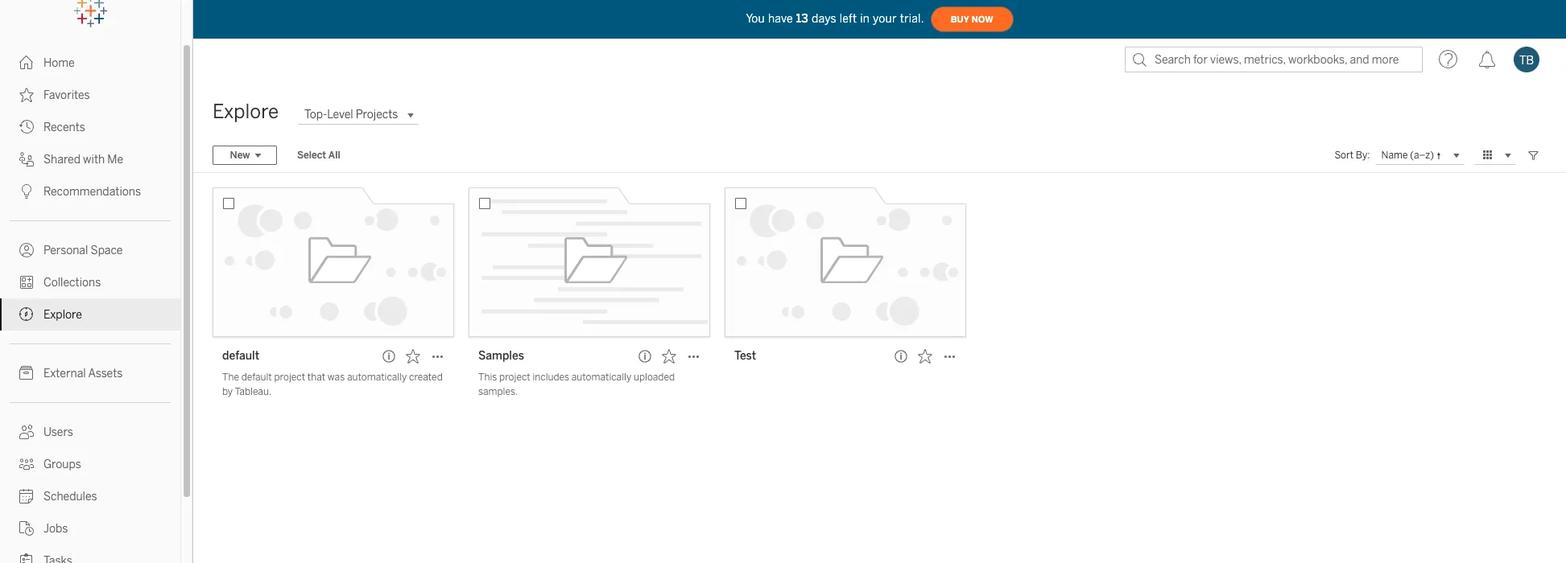Task type: vqa. For each thing, say whether or not it's contained in the screenshot.
Favorites link
yes



Task type: describe. For each thing, give the bounding box(es) containing it.
favorites link
[[0, 79, 180, 111]]

days
[[812, 12, 837, 25]]

includes
[[533, 372, 570, 383]]

that
[[308, 372, 325, 383]]

top-level projects button
[[298, 105, 419, 124]]

have
[[768, 12, 793, 25]]

default inside the default project that was automatically created by tableau.
[[241, 372, 272, 383]]

projects
[[356, 108, 398, 122]]

home link
[[0, 47, 180, 79]]

collections link
[[0, 267, 180, 299]]

select all
[[297, 150, 340, 161]]

by text only_f5he34f image for favorites
[[19, 88, 34, 102]]

by text only_f5he34f image for recommendations
[[19, 184, 34, 199]]

external assets link
[[0, 358, 180, 390]]

1 horizontal spatial explore
[[213, 100, 279, 123]]

by text only_f5he34f image for home
[[19, 56, 34, 70]]

schedules
[[43, 491, 97, 504]]

samples.
[[478, 387, 518, 398]]

by text only_f5he34f image for jobs
[[19, 522, 34, 536]]

buy now
[[951, 14, 994, 25]]

0 vertical spatial default
[[222, 350, 260, 363]]

created
[[409, 372, 443, 383]]

your
[[873, 12, 897, 25]]

home
[[43, 56, 75, 70]]

was
[[328, 372, 345, 383]]

top-level projects
[[304, 108, 398, 122]]

tableau.
[[235, 387, 272, 398]]

by text only_f5he34f image for recents
[[19, 120, 34, 135]]

now
[[972, 14, 994, 25]]

level
[[327, 108, 353, 122]]

collections
[[43, 276, 101, 290]]

favorites
[[43, 89, 90, 102]]

project inside the this project includes automatically uploaded samples.
[[499, 372, 531, 383]]

jobs link
[[0, 513, 180, 545]]

project inside the default project that was automatically created by tableau.
[[274, 372, 305, 383]]

you have 13 days left in your trial.
[[746, 12, 924, 25]]

the default project that was automatically created by tableau.
[[222, 372, 443, 398]]

shared with me link
[[0, 143, 180, 176]]

recommendations
[[43, 185, 141, 199]]

main navigation. press the up and down arrow keys to access links. element
[[0, 47, 180, 564]]

by text only_f5he34f image for personal space
[[19, 243, 34, 258]]

samples
[[478, 350, 524, 363]]

by text only_f5he34f image for schedules
[[19, 490, 34, 504]]

recommendations link
[[0, 176, 180, 208]]

me
[[107, 153, 123, 167]]

new button
[[213, 146, 277, 165]]

by
[[222, 387, 233, 398]]

groups
[[43, 458, 81, 472]]

users link
[[0, 416, 180, 449]]

test image
[[725, 188, 967, 337]]

you
[[746, 12, 765, 25]]

this
[[478, 372, 497, 383]]

buy
[[951, 14, 970, 25]]

automatically inside the this project includes automatically uploaded samples.
[[572, 372, 632, 383]]



Task type: locate. For each thing, give the bounding box(es) containing it.
automatically inside the default project that was automatically created by tableau.
[[347, 372, 407, 383]]

default image
[[213, 188, 454, 337]]

7 by text only_f5he34f image from the top
[[19, 308, 34, 322]]

4 by text only_f5he34f image from the top
[[19, 490, 34, 504]]

3 by text only_f5he34f image from the top
[[19, 152, 34, 167]]

1 project from the left
[[274, 372, 305, 383]]

automatically right was
[[347, 372, 407, 383]]

8 by text only_f5he34f image from the top
[[19, 425, 34, 440]]

assets
[[88, 367, 123, 381]]

1 by text only_f5he34f image from the top
[[19, 56, 34, 70]]

external
[[43, 367, 86, 381]]

1 horizontal spatial project
[[499, 372, 531, 383]]

in
[[860, 12, 870, 25]]

6 by text only_f5he34f image from the top
[[19, 275, 34, 290]]

by text only_f5he34f image for external assets
[[19, 366, 34, 381]]

by text only_f5he34f image down jobs link
[[19, 554, 34, 564]]

explore link
[[0, 299, 180, 331]]

1 automatically from the left
[[347, 372, 407, 383]]

1 vertical spatial default
[[241, 372, 272, 383]]

0 horizontal spatial explore
[[43, 308, 82, 322]]

personal space link
[[0, 234, 180, 267]]

uploaded
[[634, 372, 675, 383]]

external assets
[[43, 367, 123, 381]]

project left that
[[274, 372, 305, 383]]

by text only_f5he34f image for explore
[[19, 308, 34, 322]]

by text only_f5he34f image inside home link
[[19, 56, 34, 70]]

by text only_f5he34f image inside explore link
[[19, 308, 34, 322]]

by:
[[1356, 150, 1371, 161]]

buy now button
[[931, 6, 1014, 32]]

0 vertical spatial explore
[[213, 100, 279, 123]]

space
[[91, 244, 123, 258]]

default up tableau.
[[241, 372, 272, 383]]

by text only_f5he34f image left users
[[19, 425, 34, 440]]

by text only_f5he34f image for users
[[19, 425, 34, 440]]

1 horizontal spatial automatically
[[572, 372, 632, 383]]

explore inside explore link
[[43, 308, 82, 322]]

personal space
[[43, 244, 123, 258]]

by text only_f5he34f image left collections
[[19, 275, 34, 290]]

jobs
[[43, 523, 68, 536]]

by text only_f5he34f image inside shared with me link
[[19, 152, 34, 167]]

by text only_f5he34f image for shared with me
[[19, 152, 34, 167]]

by text only_f5he34f image inside jobs link
[[19, 522, 34, 536]]

13
[[796, 12, 809, 25]]

left
[[840, 12, 857, 25]]

5 by text only_f5he34f image from the top
[[19, 522, 34, 536]]

the
[[222, 372, 239, 383]]

0 horizontal spatial automatically
[[347, 372, 407, 383]]

1 vertical spatial explore
[[43, 308, 82, 322]]

by text only_f5he34f image inside personal space link
[[19, 243, 34, 258]]

default up the
[[222, 350, 260, 363]]

by text only_f5he34f image inside users link
[[19, 425, 34, 440]]

project up samples.
[[499, 372, 531, 383]]

0 horizontal spatial project
[[274, 372, 305, 383]]

by text only_f5he34f image left personal
[[19, 243, 34, 258]]

recents link
[[0, 111, 180, 143]]

by text only_f5he34f image inside recents link
[[19, 120, 34, 135]]

shared
[[43, 153, 81, 167]]

2 by text only_f5he34f image from the top
[[19, 120, 34, 135]]

by text only_f5he34f image inside favorites link
[[19, 88, 34, 102]]

by text only_f5he34f image left groups
[[19, 458, 34, 472]]

by text only_f5he34f image left home
[[19, 56, 34, 70]]

select all button
[[287, 146, 351, 165]]

users
[[43, 426, 73, 440]]

by text only_f5he34f image
[[19, 56, 34, 70], [19, 366, 34, 381], [19, 458, 34, 472], [19, 490, 34, 504], [19, 522, 34, 536], [19, 554, 34, 564]]

by text only_f5he34f image inside external assets link
[[19, 366, 34, 381]]

1 by text only_f5he34f image from the top
[[19, 88, 34, 102]]

explore up new popup button
[[213, 100, 279, 123]]

2 automatically from the left
[[572, 372, 632, 383]]

4 by text only_f5he34f image from the top
[[19, 184, 34, 199]]

by text only_f5he34f image for collections
[[19, 275, 34, 290]]

by text only_f5he34f image left shared
[[19, 152, 34, 167]]

by text only_f5he34f image left favorites
[[19, 88, 34, 102]]

6 by text only_f5he34f image from the top
[[19, 554, 34, 564]]

automatically
[[347, 372, 407, 383], [572, 372, 632, 383]]

shared with me
[[43, 153, 123, 167]]

by text only_f5he34f image inside collections link
[[19, 275, 34, 290]]

by text only_f5he34f image inside "schedules" "link"
[[19, 490, 34, 504]]

default
[[222, 350, 260, 363], [241, 372, 272, 383]]

this project includes automatically uploaded samples.
[[478, 372, 675, 398]]

by text only_f5he34f image inside "recommendations" link
[[19, 184, 34, 199]]

5 by text only_f5he34f image from the top
[[19, 243, 34, 258]]

trial.
[[900, 12, 924, 25]]

select
[[297, 150, 326, 161]]

explore
[[213, 100, 279, 123], [43, 308, 82, 322]]

with
[[83, 153, 105, 167]]

personal
[[43, 244, 88, 258]]

by text only_f5he34f image down collections link
[[19, 308, 34, 322]]

schedules link
[[0, 481, 180, 513]]

by text only_f5he34f image inside groups link
[[19, 458, 34, 472]]

by text only_f5he34f image left schedules
[[19, 490, 34, 504]]

groups link
[[0, 449, 180, 481]]

by text only_f5he34f image for groups
[[19, 458, 34, 472]]

3 by text only_f5he34f image from the top
[[19, 458, 34, 472]]

top-
[[304, 108, 327, 122]]

2 by text only_f5he34f image from the top
[[19, 366, 34, 381]]

automatically right 'includes'
[[572, 372, 632, 383]]

new
[[230, 150, 250, 161]]

test
[[735, 350, 756, 363]]

by text only_f5he34f image left the recommendations
[[19, 184, 34, 199]]

recents
[[43, 121, 85, 135]]

by text only_f5he34f image left recents
[[19, 120, 34, 135]]

samples image
[[469, 188, 710, 337]]

all
[[328, 150, 340, 161]]

by text only_f5he34f image left jobs
[[19, 522, 34, 536]]

sort by:
[[1335, 150, 1371, 161]]

sort
[[1335, 150, 1354, 161]]

explore down collections
[[43, 308, 82, 322]]

by text only_f5he34f image left external
[[19, 366, 34, 381]]

project
[[274, 372, 305, 383], [499, 372, 531, 383]]

2 project from the left
[[499, 372, 531, 383]]

by text only_f5he34f image
[[19, 88, 34, 102], [19, 120, 34, 135], [19, 152, 34, 167], [19, 184, 34, 199], [19, 243, 34, 258], [19, 275, 34, 290], [19, 308, 34, 322], [19, 425, 34, 440]]



